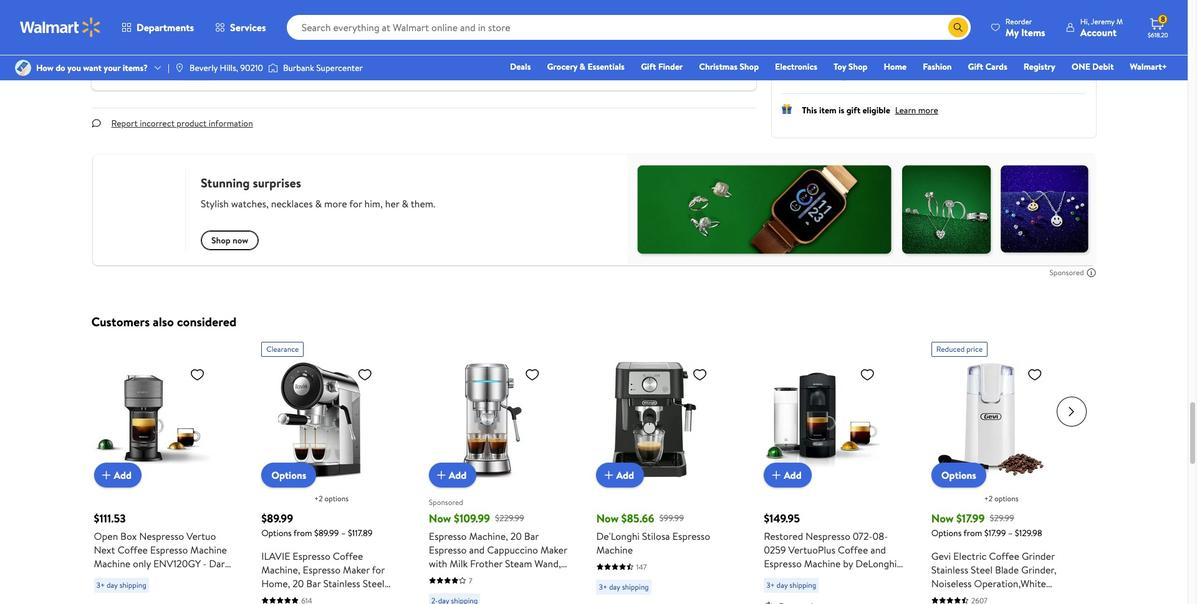 Task type: vqa. For each thing, say whether or not it's contained in the screenshot.
One Debit Card  Debit with rewards. Get 3% cash back at Walmart, up to $50 a year. See terms for eligibility. Learn more. element
yes



Task type: describe. For each thing, give the bounding box(es) containing it.
customers
[[91, 314, 150, 330]]

day inside '$111.53 open box nespresso vertuo next coffee espresso machine machine only env120gy - dark grey 3+ day shipping'
[[107, 580, 118, 591]]

walmart,
[[406, 61, 445, 75]]

product group containing $89.99
[[261, 337, 401, 605]]

add to favorites list, de'longhi stilosa espresso machine image
[[692, 367, 707, 383]]

add to favorites list, ilavie espresso coffee machine, espresso maker for home, 20 bar stainless steel coffee maker espresso, latte&cappuccino maker, 0.9l water tank, new image
[[357, 367, 372, 383]]

terms
[[539, 61, 564, 75]]

machine inside $149.95 restored nespresso 072-08- 0259 vertuoplus coffee and espresso machine by delonghi matte black (refurbished) 3+ day shipping
[[804, 557, 841, 571]]

options inside now $17.99 $29.99 options from $17.99 – $129.98
[[931, 527, 962, 540]]

rewards.
[[280, 61, 316, 75]]

20 inside sponsored now $109.99 $229.99 espresso machine, 20 bar espresso and cappuccino maker with milk frother steam wand, stainless steel, silver
[[510, 530, 522, 544]]

with inside sponsored now $109.99 $229.99 espresso machine, 20 bar espresso and cappuccino maker with milk frother steam wand, stainless steel, silver
[[429, 557, 447, 571]]

report incorrect product information button
[[101, 108, 263, 138]]

147
[[636, 562, 647, 573]]

walmart image
[[20, 17, 101, 37]]

1 horizontal spatial debit
[[1092, 60, 1114, 73]]

1 vertical spatial $17.99
[[984, 527, 1006, 540]]

espresso up the espresso,
[[303, 564, 341, 577]]

0 vertical spatial beverly
[[828, 9, 857, 22]]

electronics link
[[769, 60, 823, 74]]

back
[[373, 61, 393, 75]]

hi, jeremy m account
[[1080, 16, 1123, 39]]

burbank
[[283, 62, 314, 74]]

jeremy
[[1091, 16, 1115, 26]]

+2 for options
[[314, 494, 323, 504]]

stilosa
[[642, 530, 670, 544]]

$149.95
[[764, 511, 800, 527]]

free
[[802, 69, 819, 82]]

add to favorites list, espresso machine, 20 bar espresso and cappuccino maker with milk frother steam wand, stainless steel, silver image
[[525, 367, 540, 383]]

$117.89
[[348, 527, 373, 540]]

options link for $89.99
[[261, 463, 316, 488]]

ilavie
[[261, 550, 290, 564]]

product group containing now $85.66
[[596, 337, 736, 605]]

espresso up milk
[[429, 530, 467, 544]]

espresso machine, 20 bar espresso and cappuccino maker with milk frother steam wand, stainless steel, silver image
[[429, 362, 545, 478]]

product group containing now $109.99
[[429, 337, 569, 605]]

steel,
[[468, 571, 493, 585]]

espresso down $89.99 options from $89.99 – $117.89
[[293, 550, 330, 564]]

machine inside now $85.66 $99.99 de'longhi stilosa espresso machine
[[596, 544, 633, 557]]

add button for $111.53
[[94, 463, 142, 488]]

sponsored now $109.99 $229.99 espresso machine, 20 bar espresso and cappuccino maker with milk frother steam wand, stainless steel, silver
[[429, 498, 567, 585]]

add to cart image for $149.95
[[769, 468, 784, 483]]

shipped
[[836, 47, 865, 60]]

options up $89.99 options from $89.99 – $117.89
[[271, 469, 306, 483]]

one debit card image
[[171, 54, 221, 85]]

next slide for customers also considered list image
[[1056, 397, 1086, 427]]

0 horizontal spatial debit
[[231, 61, 256, 75]]

finder
[[658, 60, 683, 73]]

reorder
[[1006, 16, 1032, 26]]

you
[[67, 62, 81, 74]]

1 horizontal spatial 90210
[[880, 9, 903, 22]]

beverly hills, 90210
[[189, 62, 263, 74]]

shipping inside '$111.53 open box nespresso vertuo next coffee espresso machine machine only env120gy - dark grey 3+ day shipping'
[[120, 580, 146, 591]]

add button for sponsored
[[429, 463, 477, 488]]

m
[[1116, 16, 1123, 26]]

sold
[[802, 47, 818, 60]]

reorder my items
[[1006, 16, 1045, 39]]

options up now $17.99 $29.99 options from $17.99 – $129.98
[[941, 469, 976, 483]]

de'longhi
[[596, 530, 640, 544]]

grocery & essentials link
[[541, 60, 630, 74]]

Walmart Site-Wide search field
[[287, 15, 971, 40]]

nespresso inside '$111.53 open box nespresso vertuo next coffee espresso machine machine only env120gy - dark grey 3+ day shipping'
[[139, 530, 184, 544]]

how do you want your items?
[[36, 62, 148, 74]]

add to cart image for now
[[601, 468, 616, 483]]

0 horizontal spatial with
[[258, 61, 277, 75]]

is
[[839, 104, 844, 117]]

08-
[[873, 530, 888, 544]]

hi,
[[1080, 16, 1089, 26]]

stainless inside gevi electric coffee grinder stainless steel blade grinder, noiseless operation,white color,new condition
[[931, 564, 968, 577]]

env120gy
[[153, 557, 200, 571]]

your
[[104, 62, 121, 74]]

operation,white
[[974, 577, 1046, 591]]

search icon image
[[953, 22, 963, 32]]

$50
[[472, 61, 489, 75]]

maker,
[[344, 605, 373, 605]]

reduced price
[[936, 344, 983, 355]]

from inside $89.99 options from $89.99 – $117.89
[[294, 527, 312, 540]]

1 vertical spatial $89.99
[[314, 527, 339, 540]]

$99.99
[[659, 512, 684, 525]]

and inside $149.95 restored nespresso 072-08- 0259 vertuoplus coffee and espresso machine by delonghi matte black (refurbished) 3+ day shipping
[[870, 544, 886, 557]]

+2 options for options
[[314, 494, 349, 504]]

coffee inside gevi electric coffee grinder stainless steel blade grinder, noiseless operation,white color,new condition
[[989, 550, 1019, 564]]

home,
[[261, 577, 290, 591]]

coffee inside $149.95 restored nespresso 072-08- 0259 vertuoplus coffee and espresso machine by delonghi matte black (refurbished) 3+ day shipping
[[838, 544, 868, 557]]

all
[[412, 1, 421, 13]]

items
[[1021, 25, 1045, 39]]

gift for gift finder
[[641, 60, 656, 73]]

black
[[792, 571, 815, 585]]

1 horizontal spatial by
[[867, 47, 876, 60]]

customers also considered
[[91, 314, 236, 330]]

christmas shop
[[699, 60, 759, 73]]

account
[[1080, 25, 1117, 39]]

wand,
[[535, 557, 561, 571]]

ad disclaimer and feedback image
[[1086, 268, 1096, 278]]

get
[[319, 61, 335, 75]]

maker inside sponsored now $109.99 $229.99 espresso machine, 20 bar espresso and cappuccino maker with milk frother steam wand, stainless steel, silver
[[540, 544, 567, 557]]

shipping inside $149.95 restored nespresso 072-08- 0259 vertuoplus coffee and espresso machine by delonghi matte black (refurbished) 3+ day shipping
[[790, 580, 816, 591]]

1 vertical spatial 90210
[[240, 62, 263, 74]]

cash
[[352, 61, 371, 75]]

options link for now
[[931, 463, 986, 488]]

grinder
[[1022, 550, 1055, 564]]

walmart+ link
[[1124, 60, 1173, 74]]

eligibility.
[[582, 61, 622, 75]]

blade
[[995, 564, 1019, 577]]

restored
[[764, 530, 803, 544]]

milk
[[450, 557, 468, 571]]

$229.99
[[495, 512, 524, 525]]

product group containing $111.53
[[94, 337, 234, 605]]

steel inside the ilavie espresso coffee machine, espresso maker for home, 20 bar stainless steel coffee maker espresso, latte&cappuccino maker,
[[363, 577, 385, 591]]

by inside $149.95 restored nespresso 072-08- 0259 vertuoplus coffee and espresso machine by delonghi matte black (refurbished) 3+ day shipping
[[843, 557, 853, 571]]

steam
[[505, 557, 532, 571]]

grocery
[[547, 60, 577, 73]]

eligible
[[863, 104, 890, 117]]

color,new
[[931, 591, 975, 605]]

0 vertical spatial $17.99
[[956, 511, 985, 527]]

services button
[[205, 12, 277, 42]]

0 vertical spatial to
[[815, 9, 824, 22]]

my
[[1006, 25, 1019, 39]]

price
[[966, 344, 983, 355]]

espresso inside $149.95 restored nespresso 072-08- 0259 vertuoplus coffee and espresso machine by delonghi matte black (refurbished) 3+ day shipping
[[764, 557, 802, 571]]

delivery
[[782, 9, 813, 22]]

see all reviews
[[396, 1, 451, 13]]

1 horizontal spatial and
[[820, 47, 834, 60]]

shop for toy shop
[[848, 60, 868, 73]]

0 vertical spatial see
[[396, 1, 410, 13]]

learn inside "one debit card  debit with rewards. get 3% cash back at walmart, up to $50 a year. see terms for eligibility. learn more." element
[[632, 63, 653, 75]]

dark
[[209, 557, 230, 571]]

information
[[209, 117, 253, 130]]

1 horizontal spatial 3+
[[599, 582, 607, 593]]

toy shop
[[834, 60, 868, 73]]

for inside the ilavie espresso coffee machine, espresso maker for home, 20 bar stainless steel coffee maker espresso, latte&cappuccino maker,
[[372, 564, 385, 577]]

vertuoplus
[[788, 544, 835, 557]]

fashion link
[[917, 60, 957, 74]]

how
[[36, 62, 54, 74]]

product group containing now $17.99
[[931, 337, 1071, 605]]

want
[[83, 62, 102, 74]]

cappuccino
[[487, 544, 538, 557]]

sponsored for sponsored
[[1050, 268, 1084, 278]]

supercenter
[[316, 62, 363, 74]]

home link
[[878, 60, 912, 74]]

add to favorites list, gevi electric coffee grinder stainless steel blade grinder, noiseless operation,white color,new condition image
[[1027, 367, 1042, 383]]

+2 for $17.99
[[984, 494, 993, 504]]

and inside sponsored now $109.99 $229.99 espresso machine, 20 bar espresso and cappuccino maker with milk frother steam wand, stainless steel, silver
[[469, 544, 485, 557]]

from inside now $17.99 $29.99 options from $17.99 – $129.98
[[964, 527, 982, 540]]

-
[[203, 557, 207, 571]]

details button
[[882, 69, 908, 82]]



Task type: locate. For each thing, give the bounding box(es) containing it.
sponsored left ad disclaimer and feedback image
[[1050, 268, 1084, 278]]

now inside now $85.66 $99.99 de'longhi stilosa espresso machine
[[596, 511, 619, 527]]

delonghi
[[856, 557, 897, 571]]

1 product group from the left
[[94, 337, 234, 605]]

0 vertical spatial bar
[[524, 530, 539, 544]]

bar
[[524, 530, 539, 544], [306, 577, 321, 591]]

add button for $149.95
[[764, 463, 812, 488]]

add to cart image
[[99, 468, 114, 483], [769, 468, 784, 483]]

gift cards link
[[962, 60, 1013, 74]]

1 vertical spatial hills,
[[220, 62, 238, 74]]

bar down $229.99
[[524, 530, 539, 544]]

from up electric
[[964, 527, 982, 540]]

add to cart image up $149.95
[[769, 468, 784, 483]]

sponsored inside sponsored now $109.99 $229.99 espresso machine, 20 bar espresso and cappuccino maker with milk frother steam wand, stainless steel, silver
[[429, 498, 463, 508]]

grocery & essentials
[[547, 60, 625, 73]]

shipping
[[120, 580, 146, 591], [790, 580, 816, 591], [622, 582, 649, 593]]

2 add from the left
[[449, 469, 467, 482]]

nespresso left 072-
[[806, 530, 850, 544]]

 image
[[15, 60, 31, 76]]

and up (refurbished)
[[870, 544, 886, 557]]

1 horizontal spatial sponsored
[[1050, 268, 1084, 278]]

2 now from the left
[[596, 511, 619, 527]]

add button
[[94, 463, 142, 488], [429, 463, 477, 488], [596, 463, 644, 488], [764, 463, 812, 488]]

0 horizontal spatial options link
[[261, 463, 316, 488]]

shipping down 147
[[622, 582, 649, 593]]

now left $109.99
[[429, 511, 451, 527]]

add for $149.95
[[784, 469, 802, 482]]

0 horizontal spatial 3+
[[96, 580, 105, 591]]

coffee inside '$111.53 open box nespresso vertuo next coffee espresso machine machine only env120gy - dark grey 3+ day shipping'
[[117, 544, 148, 557]]

1 vertical spatial to
[[461, 61, 470, 75]]

1 – from the left
[[341, 527, 346, 540]]

to right up
[[461, 61, 470, 75]]

1 options from the left
[[324, 494, 349, 504]]

maker up the espresso,
[[343, 564, 370, 577]]

open box nespresso vertuo next coffee espresso machine machine only env120gy - dark grey image
[[94, 362, 210, 478]]

espresso inside '$111.53 open box nespresso vertuo next coffee espresso machine machine only env120gy - dark grey 3+ day shipping'
[[150, 544, 188, 557]]

options up $89.99 options from $89.99 – $117.89
[[324, 494, 349, 504]]

espresso down $99.99
[[672, 530, 710, 544]]

hills, down services dropdown button at left top
[[220, 62, 238, 74]]

0 horizontal spatial steel
[[363, 577, 385, 591]]

also
[[153, 314, 174, 330]]

now for $17.99
[[931, 511, 954, 527]]

0 vertical spatial for
[[566, 61, 579, 75]]

gift inside gift cards link
[[968, 60, 983, 73]]

1 add button from the left
[[94, 463, 142, 488]]

2 options link from the left
[[931, 463, 986, 488]]

+2 up the $29.99
[[984, 494, 993, 504]]

0 vertical spatial hills,
[[859, 9, 878, 22]]

add to favorites list, restored nespresso 072-08-0259 vertuoplus coffee and espresso machine by delonghi matte black (refurbished) image
[[860, 367, 875, 383]]

gift for gift cards
[[968, 60, 983, 73]]

2 horizontal spatial shipping
[[790, 580, 816, 591]]

free 90-day returns details
[[802, 69, 908, 82]]

gift inside gift finder link
[[641, 60, 656, 73]]

only
[[133, 557, 151, 571]]

2 shop from the left
[[848, 60, 868, 73]]

shop for christmas shop
[[740, 60, 759, 73]]

learn left more
[[895, 104, 916, 117]]

burbank supercenter
[[283, 62, 363, 74]]

christmas shop link
[[693, 60, 764, 74]]

–
[[341, 527, 346, 540], [1008, 527, 1013, 540]]

options up the $29.99
[[994, 494, 1019, 504]]

3 now from the left
[[931, 511, 954, 527]]

incorrect
[[140, 117, 175, 130]]

to
[[815, 9, 824, 22], [461, 61, 470, 75]]

one debit card  debit with rewards. get 3% cash back at walmart, up to $50 a year. see terms for eligibility. learn more. element
[[632, 63, 677, 76]]

0 horizontal spatial add to cart image
[[434, 468, 449, 483]]

1 vertical spatial 20
[[293, 577, 304, 591]]

$17.99
[[956, 511, 985, 527], [984, 527, 1006, 540]]

report incorrect product information
[[111, 117, 253, 130]]

2 gift from the left
[[968, 60, 983, 73]]

0 horizontal spatial now
[[429, 511, 451, 527]]

nespresso
[[139, 530, 184, 544], [806, 530, 850, 544]]

0 horizontal spatial hills,
[[220, 62, 238, 74]]

for left '&'
[[566, 61, 579, 75]]

coffee down $117.89
[[333, 550, 363, 564]]

20 inside the ilavie espresso coffee machine, espresso maker for home, 20 bar stainless steel coffee maker espresso, latte&cappuccino maker,
[[293, 577, 304, 591]]

2 horizontal spatial 3+
[[766, 580, 775, 591]]

hills,
[[859, 9, 878, 22], [220, 62, 238, 74]]

1 +2 from the left
[[314, 494, 323, 504]]

0 horizontal spatial learn
[[632, 63, 653, 75]]

2 horizontal spatial maker
[[540, 544, 567, 557]]

8 $618.20
[[1148, 14, 1168, 39]]

nespresso up "env120gy"
[[139, 530, 184, 544]]

1 options link from the left
[[261, 463, 316, 488]]

4 add button from the left
[[764, 463, 812, 488]]

3+ inside '$111.53 open box nespresso vertuo next coffee espresso machine machine only env120gy - dark grey 3+ day shipping'
[[96, 580, 105, 591]]

add button up $109.99
[[429, 463, 477, 488]]

add for $111.53
[[114, 469, 132, 482]]

nespresso inside $149.95 restored nespresso 072-08- 0259 vertuoplus coffee and espresso machine by delonghi matte black (refurbished) 3+ day shipping
[[806, 530, 850, 544]]

steel left blade
[[971, 564, 993, 577]]

1 vertical spatial bar
[[306, 577, 321, 591]]

to right delivery
[[815, 9, 824, 22]]

1 horizontal spatial shop
[[848, 60, 868, 73]]

add to cart image
[[434, 468, 449, 483], [601, 468, 616, 483]]

2 +2 options from the left
[[984, 494, 1019, 504]]

20
[[510, 530, 522, 544], [293, 577, 304, 591]]

1 horizontal spatial +2 options
[[984, 494, 1019, 504]]

0 horizontal spatial stainless
[[323, 577, 360, 591]]

+2 up $89.99 options from $89.99 – $117.89
[[314, 494, 323, 504]]

machine, down $109.99
[[469, 530, 508, 544]]

5 product group from the left
[[764, 337, 904, 605]]

beverly up 'shipped'
[[828, 9, 857, 22]]

for up maker, at the left bottom
[[372, 564, 385, 577]]

steel up maker, at the left bottom
[[363, 577, 385, 591]]

at
[[396, 61, 404, 75]]

stainless up color,new
[[931, 564, 968, 577]]

0 horizontal spatial $89.99
[[261, 511, 293, 527]]

add up $149.95
[[784, 469, 802, 482]]

2 add to cart image from the left
[[769, 468, 784, 483]]

day
[[834, 69, 847, 82], [107, 580, 118, 591], [777, 580, 788, 591], [609, 582, 620, 593]]

3 add from the left
[[616, 469, 634, 482]]

do
[[56, 62, 65, 74]]

reduced
[[936, 344, 965, 355]]

one
[[1072, 60, 1090, 73]]

1 horizontal spatial now
[[596, 511, 619, 527]]

0 vertical spatial machine,
[[469, 530, 508, 544]]

options for $17.99
[[994, 494, 1019, 504]]

latte&cappuccino
[[261, 605, 341, 605]]

learn
[[632, 63, 653, 75], [895, 104, 916, 117]]

items?
[[123, 62, 148, 74]]

1 vertical spatial learn
[[895, 104, 916, 117]]

1 horizontal spatial beverly
[[828, 9, 857, 22]]

1 horizontal spatial bar
[[524, 530, 539, 544]]

90210 up walmart.com
[[880, 9, 903, 22]]

see all reviews link
[[386, 0, 462, 16]]

restored nespresso 072-08-0259 vertuoplus coffee and espresso machine by delonghi matte black (refurbished) image
[[764, 362, 880, 478]]

gevi electric coffee grinder stainless steel blade grinder, noiseless operation,white color,new condition
[[931, 550, 1057, 605]]

0 horizontal spatial and
[[469, 544, 485, 557]]

with
[[258, 61, 277, 75], [429, 557, 447, 571]]

espresso left -
[[150, 544, 188, 557]]

clearance
[[266, 344, 299, 355]]

 image left rewards.
[[268, 62, 278, 74]]

learn left more.
[[632, 63, 653, 75]]

options link up $89.99 options from $89.99 – $117.89
[[261, 463, 316, 488]]

0 horizontal spatial see
[[396, 1, 410, 13]]

add to favorites list, open box nespresso vertuo next coffee espresso machine machine only env120gy - dark grey image
[[190, 367, 205, 383]]

0 horizontal spatial shipping
[[120, 580, 146, 591]]

0 horizontal spatial machine,
[[261, 564, 300, 577]]

with left milk
[[429, 557, 447, 571]]

0 horizontal spatial shop
[[740, 60, 759, 73]]

&
[[580, 60, 585, 73]]

0 horizontal spatial beverly
[[189, 62, 218, 74]]

machine, inside the ilavie espresso coffee machine, espresso maker for home, 20 bar stainless steel coffee maker espresso, latte&cappuccino maker,
[[261, 564, 300, 577]]

0 vertical spatial with
[[258, 61, 277, 75]]

1 horizontal spatial options link
[[931, 463, 986, 488]]

7
[[469, 576, 472, 587]]

1 horizontal spatial add to cart image
[[769, 468, 784, 483]]

0 horizontal spatial options
[[324, 494, 349, 504]]

maker right home,
[[294, 591, 321, 605]]

0 horizontal spatial nespresso
[[139, 530, 184, 544]]

2 product group from the left
[[261, 337, 401, 605]]

bar inside sponsored now $109.99 $229.99 espresso machine, 20 bar espresso and cappuccino maker with milk frother steam wand, stainless steel, silver
[[524, 530, 539, 544]]

coffee down ilavie
[[261, 591, 292, 605]]

product group containing $149.95
[[764, 337, 904, 605]]

Search search field
[[287, 15, 971, 40]]

espresso inside now $85.66 $99.99 de'longhi stilosa espresso machine
[[672, 530, 710, 544]]

– inside now $17.99 $29.99 options from $17.99 – $129.98
[[1008, 527, 1013, 540]]

1 add to cart image from the left
[[434, 468, 449, 483]]

from
[[294, 527, 312, 540], [964, 527, 982, 540]]

hills, up sold and shipped by walmart.com
[[859, 9, 878, 22]]

add button up $149.95
[[764, 463, 812, 488]]

$111.53 open box nespresso vertuo next coffee espresso machine machine only env120gy - dark grey 3+ day shipping
[[94, 511, 230, 591]]

1 vertical spatial sponsored
[[429, 498, 463, 508]]

0 vertical spatial sponsored
[[1050, 268, 1084, 278]]

deals
[[510, 60, 531, 73]]

1 horizontal spatial learn
[[895, 104, 916, 117]]

2 add button from the left
[[429, 463, 477, 488]]

0 vertical spatial maker
[[540, 544, 567, 557]]

0 horizontal spatial –
[[341, 527, 346, 540]]

0 vertical spatial learn
[[632, 63, 653, 75]]

4 add from the left
[[784, 469, 802, 482]]

shop inside 'link'
[[740, 60, 759, 73]]

6 product group from the left
[[931, 337, 1071, 605]]

day inside $149.95 restored nespresso 072-08- 0259 vertuoplus coffee and espresso machine by delonghi matte black (refurbished) 3+ day shipping
[[777, 580, 788, 591]]

reviews
[[423, 1, 451, 13]]

now inside now $17.99 $29.99 options from $17.99 – $129.98
[[931, 511, 954, 527]]

2 horizontal spatial and
[[870, 544, 886, 557]]

1 add to cart image from the left
[[99, 468, 114, 483]]

1 horizontal spatial options
[[994, 494, 1019, 504]]

1 horizontal spatial to
[[815, 9, 824, 22]]

steel inside gevi electric coffee grinder stainless steel blade grinder, noiseless operation,white color,new condition
[[971, 564, 993, 577]]

$111.53
[[94, 511, 126, 527]]

4 product group from the left
[[596, 337, 736, 605]]

1 shop from the left
[[740, 60, 759, 73]]

1 horizontal spatial with
[[429, 557, 447, 571]]

noiseless
[[931, 577, 972, 591]]

1 horizontal spatial from
[[964, 527, 982, 540]]

$89.99 left $117.89
[[314, 527, 339, 540]]

deals link
[[504, 60, 536, 74]]

3+ down de'longhi
[[599, 582, 607, 593]]

learn more button
[[895, 104, 938, 117]]

coffee right next
[[117, 544, 148, 557]]

ilavie espresso coffee machine, espresso maker for home, 20 bar stainless steel coffee maker espresso, latte&cappuccino maker, 0.9l water tank, new image
[[261, 362, 377, 478]]

now inside sponsored now $109.99 $229.99 espresso machine, 20 bar espresso and cappuccino maker with milk frother steam wand, stainless steel, silver
[[429, 511, 451, 527]]

maker right steam
[[540, 544, 567, 557]]

0 horizontal spatial +2
[[314, 494, 323, 504]]

gift cards
[[968, 60, 1007, 73]]

1 +2 options from the left
[[314, 494, 349, 504]]

by left delonghi
[[843, 557, 853, 571]]

$17.99 left the $29.99
[[956, 511, 985, 527]]

espresso
[[429, 530, 467, 544], [672, 530, 710, 544], [150, 544, 188, 557], [429, 544, 467, 557], [293, 550, 330, 564], [764, 557, 802, 571], [303, 564, 341, 577]]

considered
[[177, 314, 236, 330]]

electronics
[[775, 60, 817, 73]]

add up $109.99
[[449, 469, 467, 482]]

walmart.com
[[878, 47, 928, 60]]

+2 options up $89.99 options from $89.99 – $117.89
[[314, 494, 349, 504]]

stainless up maker, at the left bottom
[[323, 577, 360, 591]]

shipping down the only
[[120, 580, 146, 591]]

from up the ilavie espresso coffee machine, espresso maker for home, 20 bar stainless steel coffee maker espresso, latte&cappuccino maker,
[[294, 527, 312, 540]]

$89.99 up ilavie
[[261, 511, 293, 527]]

2 – from the left
[[1008, 527, 1013, 540]]

+2 options up the $29.99
[[984, 494, 1019, 504]]

report
[[111, 117, 138, 130]]

– inside $89.99 options from $89.99 – $117.89
[[341, 527, 346, 540]]

add up $111.53
[[114, 469, 132, 482]]

0 horizontal spatial gift
[[641, 60, 656, 73]]

coffee up (refurbished)
[[838, 544, 868, 557]]

de'longhi stilosa espresso machine image
[[596, 362, 712, 478]]

2 +2 from the left
[[984, 494, 993, 504]]

3+ down next
[[96, 580, 105, 591]]

0 horizontal spatial to
[[461, 61, 470, 75]]

gift finder link
[[635, 60, 689, 74]]

product
[[177, 117, 207, 130]]

debit
[[1092, 60, 1114, 73], [231, 61, 256, 75]]

0 horizontal spatial from
[[294, 527, 312, 540]]

shop right christmas
[[740, 60, 759, 73]]

and right sold
[[820, 47, 834, 60]]

$89.99
[[261, 511, 293, 527], [314, 527, 339, 540]]

1 horizontal spatial $89.99
[[314, 527, 339, 540]]

1 horizontal spatial 20
[[510, 530, 522, 544]]

1 gift from the left
[[641, 60, 656, 73]]

stainless left 7
[[429, 571, 466, 585]]

072-
[[853, 530, 873, 544]]

shop
[[740, 60, 759, 73], [848, 60, 868, 73]]

1 vertical spatial for
[[372, 564, 385, 577]]

options inside $89.99 options from $89.99 – $117.89
[[261, 527, 292, 540]]

shipping down the vertuoplus
[[790, 580, 816, 591]]

1 horizontal spatial for
[[566, 61, 579, 75]]

product group
[[94, 337, 234, 605], [261, 337, 401, 605], [429, 337, 569, 605], [596, 337, 736, 605], [764, 337, 904, 605], [931, 337, 1071, 605]]

– down the $29.99
[[1008, 527, 1013, 540]]

options up 'gevi'
[[931, 527, 962, 540]]

0 vertical spatial 90210
[[880, 9, 903, 22]]

0 vertical spatial $89.99
[[261, 511, 293, 527]]

0 vertical spatial 20
[[510, 530, 522, 544]]

2 horizontal spatial stainless
[[931, 564, 968, 577]]

2 from from the left
[[964, 527, 982, 540]]

1 vertical spatial with
[[429, 557, 447, 571]]

add up $85.66
[[616, 469, 634, 482]]

0 horizontal spatial add to cart image
[[99, 468, 114, 483]]

1 nespresso from the left
[[139, 530, 184, 544]]

sponsored up $109.99
[[429, 498, 463, 508]]

$17.99 down the $29.99
[[984, 527, 1006, 540]]

espresso down $109.99
[[429, 544, 467, 557]]

1 add from the left
[[114, 469, 132, 482]]

0 horizontal spatial by
[[843, 557, 853, 571]]

0 horizontal spatial sponsored
[[429, 498, 463, 508]]

add for sponsored
[[449, 469, 467, 482]]

machine, up latte&cappuccino
[[261, 564, 300, 577]]

3 add button from the left
[[596, 463, 644, 488]]

now $85.66 $99.99 de'longhi stilosa espresso machine
[[596, 511, 710, 557]]

0 horizontal spatial +2 options
[[314, 494, 349, 504]]

1 vertical spatial maker
[[343, 564, 370, 577]]

20 down $229.99
[[510, 530, 522, 544]]

now $17.99 $29.99 options from $17.99 – $129.98
[[931, 511, 1042, 540]]

+2 options for $17.99
[[984, 494, 1019, 504]]

stainless inside the ilavie espresso coffee machine, espresso maker for home, 20 bar stainless steel coffee maker espresso, latte&cappuccino maker,
[[323, 577, 360, 591]]

90210
[[880, 9, 903, 22], [240, 62, 263, 74]]

by right 'shipped'
[[867, 47, 876, 60]]

1 vertical spatial by
[[843, 557, 853, 571]]

1 horizontal spatial shipping
[[622, 582, 649, 593]]

by
[[867, 47, 876, 60], [843, 557, 853, 571]]

stainless inside sponsored now $109.99 $229.99 espresso machine, 20 bar espresso and cappuccino maker with milk frother steam wand, stainless steel, silver
[[429, 571, 466, 585]]

returns
[[849, 69, 877, 82]]

see right year.
[[521, 61, 537, 75]]

learn more.
[[632, 63, 677, 75]]

$29.99
[[990, 512, 1014, 525]]

now for $85.66
[[596, 511, 619, 527]]

3+ left black
[[766, 580, 775, 591]]

debit with rewards. get 3% cash back at walmart, up to $50 a year. see terms for eligibility.
[[231, 61, 622, 75]]

now up 'gevi'
[[931, 511, 954, 527]]

2 options from the left
[[994, 494, 1019, 504]]

1 horizontal spatial add to cart image
[[601, 468, 616, 483]]

options link up now $17.99 $29.99 options from $17.99 – $129.98
[[931, 463, 986, 488]]

1 horizontal spatial gift
[[968, 60, 983, 73]]

add to cart image up $111.53
[[99, 468, 114, 483]]

0 horizontal spatial  image
[[174, 63, 184, 73]]

options for options
[[324, 494, 349, 504]]

0 horizontal spatial 90210
[[240, 62, 263, 74]]

20 up latte&cappuccino
[[293, 577, 304, 591]]

1 horizontal spatial maker
[[343, 564, 370, 577]]

options up ilavie
[[261, 527, 292, 540]]

0 horizontal spatial for
[[372, 564, 385, 577]]

machine, inside sponsored now $109.99 $229.99 espresso machine, 20 bar espresso and cappuccino maker with milk frother steam wand, stainless steel, silver
[[469, 530, 508, 544]]

and right milk
[[469, 544, 485, 557]]

now
[[429, 511, 451, 527], [596, 511, 619, 527], [931, 511, 954, 527]]

coffee up the operation,white
[[989, 550, 1019, 564]]

see left 'all' in the left of the page
[[396, 1, 410, 13]]

add button up $111.53
[[94, 463, 142, 488]]

toy shop link
[[828, 60, 873, 74]]

espresso down restored
[[764, 557, 802, 571]]

1 horizontal spatial stainless
[[429, 571, 466, 585]]

walmart+
[[1130, 60, 1167, 73]]

1 from from the left
[[294, 527, 312, 540]]

$149.95 restored nespresso 072-08- 0259 vertuoplus coffee and espresso machine by delonghi matte black (refurbished) 3+ day shipping
[[764, 511, 897, 591]]

 image for beverly hills, 90210
[[174, 63, 184, 73]]

gevi electric coffee grinder stainless steel blade grinder, noiseless operation,white color,new condition image
[[931, 362, 1047, 478]]

2 nespresso from the left
[[806, 530, 850, 544]]

bar up latte&cappuccino
[[306, 577, 321, 591]]

1 horizontal spatial  image
[[268, 62, 278, 74]]

– left $117.89
[[341, 527, 346, 540]]

2 horizontal spatial now
[[931, 511, 954, 527]]

0 horizontal spatial maker
[[294, 591, 321, 605]]

3 product group from the left
[[429, 337, 569, 605]]

$618.20
[[1148, 31, 1168, 39]]

bar inside the ilavie espresso coffee machine, espresso maker for home, 20 bar stainless steel coffee maker espresso, latte&cappuccino maker,
[[306, 577, 321, 591]]

1 horizontal spatial +2
[[984, 494, 993, 504]]

add to cart image for $111.53
[[99, 468, 114, 483]]

christmas
[[699, 60, 738, 73]]

90210 down services
[[240, 62, 263, 74]]

add button up $85.66
[[596, 463, 644, 488]]

shop down sold and shipped by walmart.com
[[848, 60, 868, 73]]

1 horizontal spatial see
[[521, 61, 537, 75]]

gifting made easy image
[[782, 104, 792, 114]]

0 horizontal spatial bar
[[306, 577, 321, 591]]

up
[[447, 61, 458, 75]]

1 horizontal spatial hills,
[[859, 9, 878, 22]]

2 add to cart image from the left
[[601, 468, 616, 483]]

debit down services dropdown button at left top
[[231, 61, 256, 75]]

 image
[[268, 62, 278, 74], [174, 63, 184, 73]]

1 now from the left
[[429, 511, 451, 527]]

with left rewards.
[[258, 61, 277, 75]]

sponsored for sponsored now $109.99 $229.99 espresso machine, 20 bar espresso and cappuccino maker with milk frother steam wand, stainless steel, silver
[[429, 498, 463, 508]]

add to cart image for sponsored
[[434, 468, 449, 483]]

essentials
[[588, 60, 625, 73]]

1 vertical spatial see
[[521, 61, 537, 75]]

3+
[[96, 580, 105, 591], [766, 580, 775, 591], [599, 582, 607, 593]]

0 vertical spatial by
[[867, 47, 876, 60]]

1 vertical spatial beverly
[[189, 62, 218, 74]]

 image right the "|"
[[174, 63, 184, 73]]

debit right one
[[1092, 60, 1114, 73]]

beverly
[[828, 9, 857, 22], [189, 62, 218, 74]]

$89.99 options from $89.99 – $117.89
[[261, 511, 373, 540]]

 image for burbank supercenter
[[268, 62, 278, 74]]

1 vertical spatial machine,
[[261, 564, 300, 577]]

3+ inside $149.95 restored nespresso 072-08- 0259 vertuoplus coffee and espresso machine by delonghi matte black (refurbished) 3+ day shipping
[[766, 580, 775, 591]]

now up de'longhi
[[596, 511, 619, 527]]

open
[[94, 530, 118, 544]]

2 vertical spatial maker
[[294, 591, 321, 605]]

beverly right the "|"
[[189, 62, 218, 74]]

(refurbished)
[[818, 571, 877, 585]]



